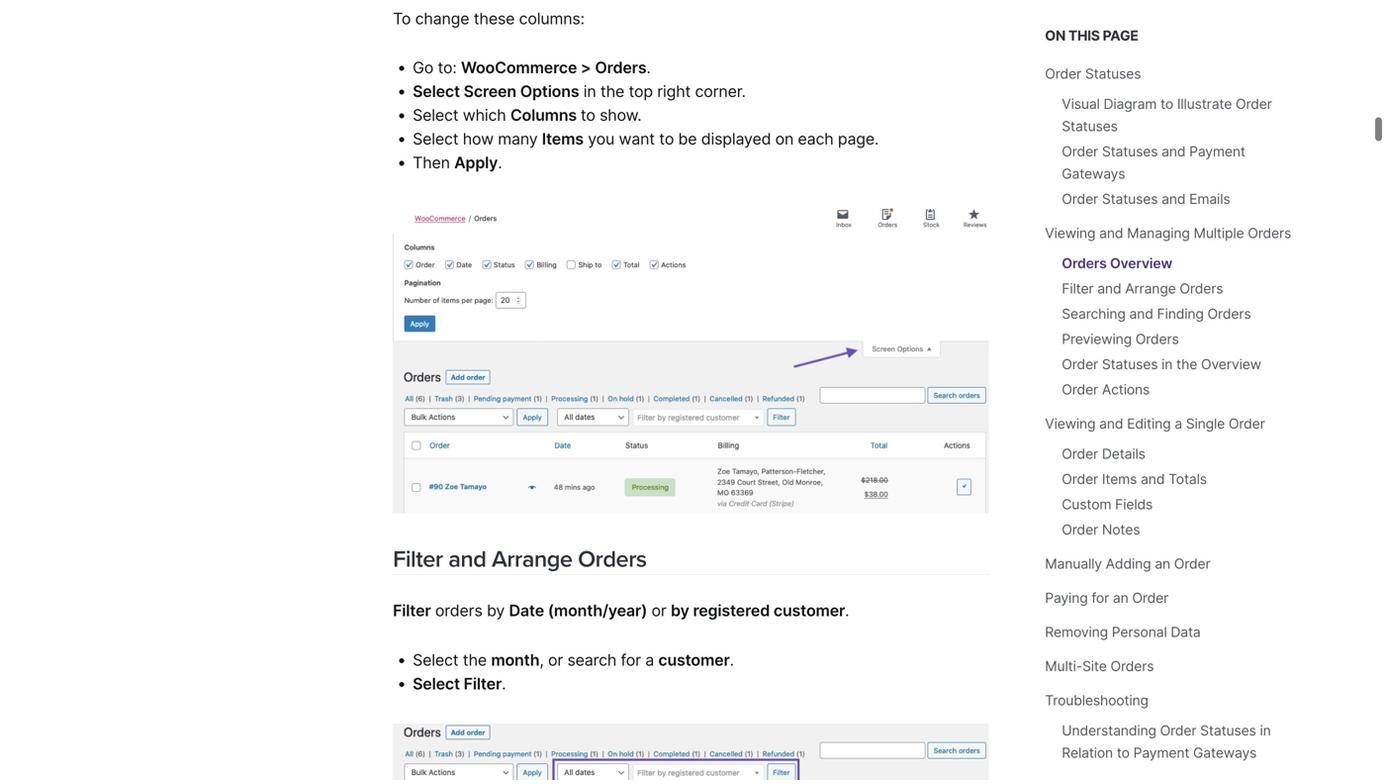 Task type: vqa. For each thing, say whether or not it's contained in the screenshot.
Fields
yes



Task type: locate. For each thing, give the bounding box(es) containing it.
the down the finding at the top right
[[1177, 356, 1198, 373]]

payment down understanding
[[1134, 744, 1190, 761]]

viewing up orders overview link
[[1046, 225, 1096, 242]]

month
[[491, 650, 540, 670]]

an right the adding
[[1155, 555, 1171, 572]]

filter and arrange orders link
[[1062, 280, 1224, 297], [393, 545, 647, 573]]

manually
[[1046, 555, 1103, 572]]

filter
[[1062, 280, 1094, 297], [393, 545, 443, 573], [393, 601, 431, 620], [464, 674, 502, 693]]

1 vertical spatial customer
[[659, 650, 730, 670]]

filter and arrange orders link up date
[[393, 545, 647, 573]]

how
[[463, 129, 494, 149]]

0 vertical spatial customer
[[774, 601, 846, 620]]

order statuses link
[[1046, 65, 1142, 82]]

0 vertical spatial arrange
[[1126, 280, 1177, 297]]

understanding
[[1062, 722, 1157, 739]]

1 vertical spatial an
[[1114, 589, 1129, 606]]

fields
[[1116, 496, 1153, 513]]

and up orders
[[449, 545, 486, 573]]

for right the search
[[621, 650, 641, 670]]

paying
[[1046, 589, 1088, 606]]

1 horizontal spatial the
[[601, 82, 625, 101]]

filter down month
[[464, 674, 502, 693]]

options
[[520, 82, 580, 101]]

1 vertical spatial the
[[1177, 356, 1198, 373]]

a
[[1175, 415, 1183, 432], [646, 650, 654, 670]]

and up viewing and managing multiple orders
[[1162, 191, 1186, 207]]

0 vertical spatial viewing
[[1046, 225, 1096, 242]]

0 horizontal spatial overview
[[1111, 255, 1173, 272]]

to right diagram
[[1161, 96, 1174, 112]]

by left date
[[487, 601, 505, 620]]

orders right multiple
[[1248, 225, 1292, 242]]

order notes link
[[1062, 521, 1141, 538]]

filter and arrange orders link up searching and finding orders link
[[1062, 280, 1224, 297]]

order
[[1046, 65, 1082, 82], [1236, 96, 1273, 112], [1062, 143, 1099, 160], [1062, 191, 1099, 207], [1062, 356, 1099, 373], [1062, 381, 1099, 398], [1229, 415, 1266, 432], [1062, 445, 1099, 462], [1062, 471, 1099, 488], [1062, 521, 1099, 538], [1175, 555, 1211, 572], [1133, 589, 1169, 606], [1161, 722, 1197, 739]]

5 select from the top
[[413, 674, 460, 693]]

orders up top
[[595, 58, 647, 77]]

customer
[[774, 601, 846, 620], [659, 650, 730, 670]]

arrange up searching and finding orders link
[[1126, 280, 1177, 297]]

0 vertical spatial for
[[1092, 589, 1110, 606]]

to up you
[[581, 106, 596, 125]]

order statuses and payment gateways link
[[1062, 143, 1246, 182]]

and up fields
[[1141, 471, 1165, 488]]

an up removing personal data
[[1114, 589, 1129, 606]]

woocommerce
[[461, 58, 577, 77]]

you
[[588, 129, 615, 149]]

2 vertical spatial in
[[1261, 722, 1272, 739]]

0 horizontal spatial customer
[[659, 650, 730, 670]]

0 vertical spatial an
[[1155, 555, 1171, 572]]

filter inside "orders overview filter and arrange orders searching and finding orders previewing orders order statuses in the overview order actions"
[[1062, 280, 1094, 297]]

order items and totals link
[[1062, 471, 1208, 488]]

order details order items and totals custom fields order notes
[[1062, 445, 1208, 538]]

customer for registered
[[774, 601, 846, 620]]

searching
[[1062, 305, 1126, 322]]

columns
[[511, 106, 577, 125]]

date
[[509, 601, 544, 620]]

1 select from the top
[[413, 82, 460, 101]]

an for for
[[1114, 589, 1129, 606]]

arrange inside "orders overview filter and arrange orders searching and finding orders previewing orders order statuses in the overview order actions"
[[1126, 280, 1177, 297]]

viewing for orders overview
[[1046, 225, 1096, 242]]

orders up the searching
[[1062, 255, 1107, 272]]

overview up single
[[1202, 356, 1262, 373]]

by left registered
[[671, 601, 690, 620]]

statuses inside "orders overview filter and arrange orders searching and finding orders previewing orders order statuses in the overview order actions"
[[1103, 356, 1159, 373]]

gateways inside the visual diagram to illustrate order statuses order statuses and payment gateways order statuses and emails
[[1062, 165, 1126, 182]]

0 vertical spatial in
[[584, 82, 596, 101]]

items down columns
[[542, 129, 584, 149]]

0 horizontal spatial an
[[1114, 589, 1129, 606]]

order statuses and emails link
[[1062, 191, 1231, 207]]

order down previewing
[[1062, 356, 1099, 373]]

apply
[[454, 153, 498, 172]]

orders inside go to: woocommerce > orders . select screen options in the top right corner. select which columns to show. select how many items you want to be displayed on each page. then apply .
[[595, 58, 647, 77]]

relation
[[1062, 744, 1114, 761]]

order actions link
[[1062, 381, 1150, 398]]

0 vertical spatial or
[[652, 601, 667, 620]]

1 horizontal spatial an
[[1155, 555, 1171, 572]]

order right single
[[1229, 415, 1266, 432]]

0 vertical spatial gateways
[[1062, 165, 1126, 182]]

1 horizontal spatial or
[[652, 601, 667, 620]]

and down the visual diagram to illustrate order statuses link
[[1162, 143, 1186, 160]]

viewing and managing multiple orders
[[1046, 225, 1292, 242]]

0 horizontal spatial arrange
[[492, 545, 573, 573]]

in
[[584, 82, 596, 101], [1162, 356, 1173, 373], [1261, 722, 1272, 739]]

order right understanding
[[1161, 722, 1197, 739]]

1 horizontal spatial items
[[1103, 471, 1138, 488]]

0 horizontal spatial or
[[548, 650, 563, 670]]

visual diagram to illustrate order statuses link
[[1062, 96, 1273, 135]]

order statuses
[[1046, 65, 1142, 82]]

to change these columns:
[[393, 9, 585, 28]]

1 vertical spatial gateways
[[1194, 744, 1257, 761]]

1 horizontal spatial filter and arrange orders link
[[1062, 280, 1224, 297]]

these
[[474, 9, 515, 28]]

statuses
[[1086, 65, 1142, 82], [1062, 118, 1118, 135], [1103, 143, 1159, 160], [1103, 191, 1159, 207], [1103, 356, 1159, 373], [1201, 722, 1257, 739]]

0 horizontal spatial the
[[463, 650, 487, 670]]

payment inside the visual diagram to illustrate order statuses order statuses and payment gateways order statuses and emails
[[1190, 143, 1246, 160]]

1 horizontal spatial overview
[[1202, 356, 1262, 373]]

2 horizontal spatial the
[[1177, 356, 1198, 373]]

1 vertical spatial for
[[621, 650, 641, 670]]

and down orders overview link
[[1098, 280, 1122, 297]]

arrange
[[1126, 280, 1177, 297], [492, 545, 573, 573]]

to left be
[[660, 129, 674, 149]]

2 viewing from the top
[[1046, 415, 1096, 432]]

2 horizontal spatial in
[[1261, 722, 1272, 739]]

1 vertical spatial or
[[548, 650, 563, 670]]

0 horizontal spatial gateways
[[1062, 165, 1126, 182]]

personal
[[1112, 624, 1168, 640]]

removing
[[1046, 624, 1109, 640]]

a left single
[[1175, 415, 1183, 432]]

customer for a
[[659, 650, 730, 670]]

multi-site orders link
[[1046, 658, 1155, 675]]

(month/year)
[[548, 601, 648, 620]]

viewing
[[1046, 225, 1096, 242], [1046, 415, 1096, 432]]

for right paying
[[1092, 589, 1110, 606]]

and up order details 'link'
[[1100, 415, 1124, 432]]

customer down registered
[[659, 650, 730, 670]]

to down understanding
[[1117, 744, 1130, 761]]

1 vertical spatial in
[[1162, 356, 1173, 373]]

0 horizontal spatial for
[[621, 650, 641, 670]]

2 vertical spatial the
[[463, 650, 487, 670]]

overview
[[1111, 255, 1173, 272], [1202, 356, 1262, 373]]

page.
[[838, 129, 879, 149]]

0 horizontal spatial in
[[584, 82, 596, 101]]

or right (month/year)
[[652, 601, 667, 620]]

the inside select the month , or search for a customer . select filter .
[[463, 650, 487, 670]]

order details link
[[1062, 445, 1146, 462]]

order up orders overview link
[[1062, 191, 1099, 207]]

order up custom
[[1062, 471, 1099, 488]]

to
[[393, 9, 411, 28]]

1 vertical spatial payment
[[1134, 744, 1190, 761]]

arrange up date
[[492, 545, 573, 573]]

payment inside understanding order statuses in relation to payment gateways
[[1134, 744, 1190, 761]]

overview down managing
[[1111, 255, 1173, 272]]

then
[[413, 153, 450, 172]]

0 vertical spatial overview
[[1111, 255, 1173, 272]]

1 vertical spatial filter and arrange orders link
[[393, 545, 647, 573]]

understanding order statuses in relation to payment gateways
[[1062, 722, 1272, 761]]

previewing
[[1062, 331, 1132, 347]]

editing
[[1128, 415, 1172, 432]]

order right the adding
[[1175, 555, 1211, 572]]

1 horizontal spatial for
[[1092, 589, 1110, 606]]

viewing and managing multiple orders link
[[1046, 225, 1292, 242]]

change
[[415, 9, 470, 28]]

0 horizontal spatial items
[[542, 129, 584, 149]]

1 horizontal spatial gateways
[[1194, 744, 1257, 761]]

the left month
[[463, 650, 487, 670]]

0 horizontal spatial filter and arrange orders link
[[393, 545, 647, 573]]

registered
[[693, 601, 770, 620]]

1 horizontal spatial in
[[1162, 356, 1173, 373]]

or right ,
[[548, 650, 563, 670]]

gateways inside understanding order statuses in relation to payment gateways
[[1194, 744, 1257, 761]]

an for adding
[[1155, 555, 1171, 572]]

statuses inside understanding order statuses in relation to payment gateways
[[1201, 722, 1257, 739]]

1 horizontal spatial by
[[671, 601, 690, 620]]

orders overview filter and arrange orders searching and finding orders previewing orders order statuses in the overview order actions
[[1062, 255, 1262, 398]]

top
[[629, 82, 653, 101]]

filter up the searching
[[1062, 280, 1094, 297]]

displayed
[[702, 129, 771, 149]]

and
[[1162, 143, 1186, 160], [1162, 191, 1186, 207], [1100, 225, 1124, 242], [1098, 280, 1122, 297], [1130, 305, 1154, 322], [1100, 415, 1124, 432], [1141, 471, 1165, 488], [449, 545, 486, 573]]

0 horizontal spatial a
[[646, 650, 654, 670]]

go to: woocommerce > orders . select screen options in the top right corner. select which columns to show. select how many items you want to be displayed on each page. then apply .
[[413, 58, 879, 172]]

0 horizontal spatial by
[[487, 601, 505, 620]]

0 vertical spatial the
[[601, 82, 625, 101]]

1 vertical spatial items
[[1103, 471, 1138, 488]]

an
[[1155, 555, 1171, 572], [1114, 589, 1129, 606]]

1 horizontal spatial a
[[1175, 415, 1183, 432]]

viewing up order details 'link'
[[1046, 415, 1096, 432]]

a down filter orders by date (month/year) or by registered customer .
[[646, 650, 654, 670]]

items down details
[[1103, 471, 1138, 488]]

1 horizontal spatial arrange
[[1126, 280, 1177, 297]]

or
[[652, 601, 667, 620], [548, 650, 563, 670]]

1 vertical spatial viewing
[[1046, 415, 1096, 432]]

select
[[413, 82, 460, 101], [413, 106, 459, 125], [413, 129, 459, 149], [413, 650, 459, 670], [413, 674, 460, 693]]

customer inside select the month , or search for a customer . select filter .
[[659, 650, 730, 670]]

0 vertical spatial items
[[542, 129, 584, 149]]

orders
[[595, 58, 647, 77], [1248, 225, 1292, 242], [1062, 255, 1107, 272], [1180, 280, 1224, 297], [1208, 305, 1252, 322], [1136, 331, 1180, 347], [578, 545, 647, 573], [1111, 658, 1155, 675]]

filter orders by date (month/year) or by registered customer .
[[393, 601, 850, 620]]

customer right registered
[[774, 601, 846, 620]]

0 vertical spatial payment
[[1190, 143, 1246, 160]]

a inside select the month , or search for a customer . select filter .
[[646, 650, 654, 670]]

orders down searching and finding orders link
[[1136, 331, 1180, 347]]

the up show.
[[601, 82, 625, 101]]

1 vertical spatial a
[[646, 650, 654, 670]]

1 viewing from the top
[[1046, 225, 1096, 242]]

1 horizontal spatial customer
[[774, 601, 846, 620]]

payment up emails
[[1190, 143, 1246, 160]]



Task type: describe. For each thing, give the bounding box(es) containing it.
viewing and editing a single order link
[[1046, 415, 1266, 432]]

on
[[1046, 27, 1066, 44]]

screen
[[464, 82, 517, 101]]

or inside select the month , or search for a customer . select filter .
[[548, 650, 563, 670]]

illustrate
[[1178, 96, 1233, 112]]

go
[[413, 58, 434, 77]]

in inside understanding order statuses in relation to payment gateways
[[1261, 722, 1272, 739]]

actions
[[1103, 381, 1150, 398]]

manually adding an order
[[1046, 555, 1211, 572]]

to inside understanding order statuses in relation to payment gateways
[[1117, 744, 1130, 761]]

order up personal
[[1133, 589, 1169, 606]]

paying for an order link
[[1046, 589, 1169, 606]]

viewing for order details
[[1046, 415, 1096, 432]]

understanding order statuses in relation to payment gateways link
[[1062, 722, 1272, 761]]

right
[[658, 82, 691, 101]]

multi-
[[1046, 658, 1083, 675]]

data
[[1171, 624, 1201, 640]]

removing personal data
[[1046, 624, 1201, 640]]

in inside "orders overview filter and arrange orders searching and finding orders previewing orders order statuses in the overview order actions"
[[1162, 356, 1173, 373]]

totals
[[1169, 471, 1208, 488]]

on this page
[[1046, 27, 1139, 44]]

the inside "orders overview filter and arrange orders searching and finding orders previewing orders order statuses in the overview order actions"
[[1177, 356, 1198, 373]]

emails
[[1190, 191, 1231, 207]]

many
[[498, 129, 538, 149]]

show.
[[600, 106, 642, 125]]

filter up orders
[[393, 545, 443, 573]]

multi-site orders
[[1046, 658, 1155, 675]]

custom
[[1062, 496, 1112, 513]]

,
[[540, 650, 544, 670]]

removing personal data link
[[1046, 624, 1201, 640]]

on
[[776, 129, 794, 149]]

columns:
[[519, 9, 585, 28]]

2 by from the left
[[671, 601, 690, 620]]

0 vertical spatial a
[[1175, 415, 1183, 432]]

and inside the order details order items and totals custom fields order notes
[[1141, 471, 1165, 488]]

want
[[619, 129, 655, 149]]

orders overview link
[[1062, 255, 1173, 272]]

orders down personal
[[1111, 658, 1155, 675]]

order up "visual"
[[1046, 65, 1082, 82]]

visual diagram to illustrate order statuses order statuses and payment gateways order statuses and emails
[[1062, 96, 1273, 207]]

adding
[[1106, 555, 1152, 572]]

custom fields link
[[1062, 496, 1153, 513]]

and up previewing orders link
[[1130, 305, 1154, 322]]

2 select from the top
[[413, 106, 459, 125]]

to inside the visual diagram to illustrate order statuses order statuses and payment gateways order statuses and emails
[[1161, 96, 1174, 112]]

paying for an order
[[1046, 589, 1169, 606]]

orders up filter orders by date (month/year) or by registered customer .
[[578, 545, 647, 573]]

diagram
[[1104, 96, 1157, 112]]

for inside select the month , or search for a customer . select filter .
[[621, 650, 641, 670]]

filter inside select the month , or search for a customer . select filter .
[[464, 674, 502, 693]]

multiple
[[1194, 225, 1245, 242]]

troubleshooting
[[1046, 692, 1149, 709]]

order right illustrate at the right top of page
[[1236, 96, 1273, 112]]

searching and finding orders link
[[1062, 305, 1252, 322]]

managing
[[1128, 225, 1191, 242]]

this
[[1069, 27, 1100, 44]]

order down "visual"
[[1062, 143, 1099, 160]]

items inside the order details order items and totals custom fields order notes
[[1103, 471, 1138, 488]]

the inside go to: woocommerce > orders . select screen options in the top right corner. select which columns to show. select how many items you want to be displayed on each page. then apply .
[[601, 82, 625, 101]]

orders right the finding at the top right
[[1208, 305, 1252, 322]]

filter and arrange orders
[[393, 545, 647, 573]]

0 vertical spatial filter and arrange orders link
[[1062, 280, 1224, 297]]

in inside go to: woocommerce > orders . select screen options in the top right corner. select which columns to show. select how many items you want to be displayed on each page. then apply .
[[584, 82, 596, 101]]

each
[[798, 129, 834, 149]]

be
[[679, 129, 697, 149]]

finding
[[1158, 305, 1205, 322]]

previewing orders link
[[1062, 331, 1180, 347]]

orders up the finding at the top right
[[1180, 280, 1224, 297]]

notes
[[1103, 521, 1141, 538]]

order down custom
[[1062, 521, 1099, 538]]

orders
[[435, 601, 483, 620]]

details
[[1103, 445, 1146, 462]]

1 vertical spatial arrange
[[492, 545, 573, 573]]

to:
[[438, 58, 457, 77]]

1 by from the left
[[487, 601, 505, 620]]

and up orders overview link
[[1100, 225, 1124, 242]]

troubleshooting link
[[1046, 692, 1149, 709]]

single
[[1187, 415, 1226, 432]]

page
[[1103, 27, 1139, 44]]

visual
[[1062, 96, 1100, 112]]

select the month , or search for a customer . select filter .
[[413, 650, 734, 693]]

corner.
[[695, 82, 746, 101]]

1 vertical spatial overview
[[1202, 356, 1262, 373]]

filter left orders
[[393, 601, 431, 620]]

viewing and editing a single order
[[1046, 415, 1266, 432]]

search
[[568, 650, 617, 670]]

order left details
[[1062, 445, 1099, 462]]

3 select from the top
[[413, 129, 459, 149]]

order inside understanding order statuses in relation to payment gateways
[[1161, 722, 1197, 739]]

site
[[1083, 658, 1107, 675]]

4 select from the top
[[413, 650, 459, 670]]

order left actions
[[1062, 381, 1099, 398]]

order statuses in the overview link
[[1062, 356, 1262, 373]]

items inside go to: woocommerce > orders . select screen options in the top right corner. select which columns to show. select how many items you want to be displayed on each page. then apply .
[[542, 129, 584, 149]]

>
[[581, 58, 592, 77]]

manually adding an order link
[[1046, 555, 1211, 572]]



